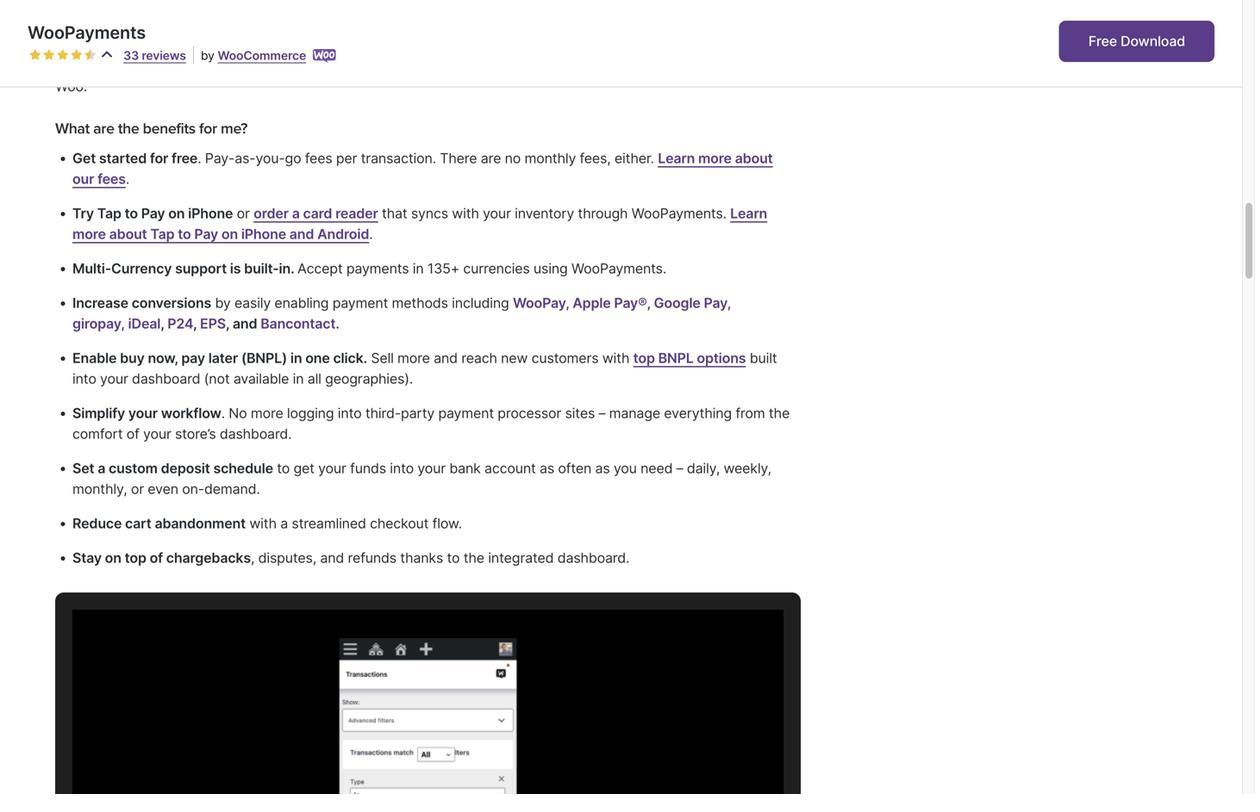 Task type: describe. For each thing, give the bounding box(es) containing it.
options
[[697, 350, 746, 367]]

eps link
[[200, 315, 226, 332]]

get
[[72, 150, 96, 167]]

rate product 2 stars image
[[43, 49, 55, 61]]

rate product 3 stars image
[[57, 49, 69, 61]]

using
[[533, 260, 568, 277]]

built-
[[244, 260, 279, 277]]

more inside learn more about tap to pay on iphone and android
[[72, 226, 106, 242]]

0 vertical spatial tap
[[97, 205, 121, 222]]

the left only
[[408, 58, 429, 74]]

pay
[[181, 350, 205, 367]]

customers
[[531, 350, 599, 367]]

easily
[[234, 295, 271, 311]]

rate product 1 star image
[[29, 49, 41, 61]]

on inside learn more about tap to pay on iphone and android
[[221, 226, 238, 242]]

apple
[[573, 295, 611, 311]]

solution
[[340, 58, 390, 74]]

as-
[[235, 150, 256, 167]]

rate product 4 stars image
[[71, 49, 83, 61]]

and inside increase conversions by easily enabling payment methods including woopay, apple pay®, google pay, giropay, ideal , p24 , eps , and bancontact.
[[233, 315, 257, 332]]

all
[[307, 370, 321, 387]]

buy
[[120, 350, 145, 367]]

monthly
[[524, 150, 576, 167]]

your inside focus on growing your business
[[112, 58, 141, 74]]

learn for learn more about our fees
[[658, 150, 695, 167]]

woopayments for woopayments
[[28, 22, 146, 43]]

– inside . no more logging into third-party payment processor sites – manage everything from the comfort of your store's dashboard.
[[599, 405, 605, 422]]

giropay, link
[[72, 315, 125, 332]]

flow.
[[432, 515, 462, 532]]

pay-
[[205, 150, 235, 167]]

custom
[[109, 460, 158, 477]]

logging
[[287, 405, 334, 422]]

try
[[72, 205, 94, 222]]

process
[[301, 37, 354, 54]]

by inside , by woo.
[[773, 58, 789, 74]]

free download
[[1088, 33, 1185, 50]]

what
[[55, 119, 90, 138]]

payments
[[346, 260, 409, 277]]

eps
[[200, 315, 226, 332]]

go
[[285, 150, 301, 167]]

on right stay
[[105, 550, 121, 567]]

account
[[484, 460, 536, 477]]

support
[[175, 260, 227, 277]]

reader
[[335, 205, 378, 222]]

, left p24
[[161, 315, 164, 332]]

deposit
[[161, 460, 210, 477]]

– inside 'to get your funds into your bank account as often as you need – daily, weekly, monthly, or even on-demand.'
[[676, 460, 683, 477]]

ideal
[[128, 315, 161, 332]]

geographies).
[[325, 370, 413, 387]]

135+
[[427, 260, 459, 277]]

stay on top of chargebacks , disputes, and refunds thanks to the integrated dashboard.
[[72, 550, 629, 567]]

the up this
[[216, 37, 237, 54]]

accept
[[297, 260, 343, 277]]

giropay,
[[72, 315, 125, 332]]

order
[[254, 205, 289, 222]]

party
[[401, 405, 435, 422]]

, left eps link
[[193, 315, 197, 332]]

you
[[614, 460, 637, 477]]

growing
[[55, 58, 108, 74]]

and down streamlined
[[320, 550, 344, 567]]

on-
[[182, 481, 204, 498]]

reduce cart abandonment with a streamlined checkout flow.
[[72, 515, 462, 532]]

multi-
[[72, 260, 111, 277]]

by inside increase conversions by easily enabling payment methods including woopay, apple pay®, google pay, giropay, ideal , p24 , eps , and bancontact.
[[215, 295, 231, 311]]

benefits
[[143, 119, 196, 138]]

0 horizontal spatial a
[[98, 460, 105, 477]]

0 vertical spatial iphone
[[188, 205, 233, 222]]

android
[[317, 226, 369, 242]]

the up started
[[118, 119, 139, 138]]

enabling
[[274, 295, 329, 311]]

. this fully integrated solution is the only payment method
[[203, 58, 575, 74]]

on down free
[[168, 205, 185, 222]]

everything
[[664, 405, 732, 422]]

0 vertical spatial with
[[452, 205, 479, 222]]

simplifies
[[150, 37, 213, 54]]

0 vertical spatial for
[[199, 119, 217, 138]]

what are the benefits for me?
[[55, 119, 247, 138]]

streamlined
[[292, 515, 366, 532]]

enable buy now, pay later (bnpl) in one click. sell more and reach new customers with top bnpl options
[[72, 350, 746, 367]]

cart
[[125, 515, 151, 532]]

by woocommerce
[[201, 48, 306, 63]]

woocommerce link
[[218, 48, 306, 63]]

payment inside . no more logging into third-party payment processor sites – manage everything from the comfort of your store's dashboard.
[[438, 405, 494, 422]]

woo.
[[55, 78, 87, 95]]

you-
[[256, 150, 285, 167]]

enable
[[72, 350, 117, 367]]

me?
[[221, 119, 247, 138]]

and inside learn more about tap to pay on iphone and android
[[289, 226, 314, 242]]

comfort
[[72, 426, 123, 442]]

on inside focus on growing your business
[[770, 37, 787, 54]]

1 as from the left
[[540, 460, 554, 477]]

payment right only
[[463, 58, 519, 74]]

developed by woocommerce image
[[313, 49, 336, 63]]

pay®,
[[614, 295, 651, 311]]

built into your dashboard (not available in all geographies).
[[72, 350, 777, 387]]

weekly,
[[724, 460, 771, 477]]

often
[[558, 460, 591, 477]]

workflow
[[161, 405, 221, 422]]

this
[[210, 58, 237, 74]]

0 horizontal spatial by
[[201, 48, 214, 63]]

1 horizontal spatial dashboard.
[[557, 550, 629, 567]]

fees,
[[580, 150, 611, 167]]

thanks
[[400, 550, 443, 567]]

payment inside increase conversions by easily enabling payment methods including woopay, apple pay®, google pay, giropay, ideal , p24 , eps , and bancontact.
[[332, 295, 388, 311]]

1 vertical spatial woopayments.
[[571, 260, 666, 277]]

. left pay-
[[198, 150, 201, 167]]

33 reviews link
[[123, 48, 186, 63]]

syncs
[[411, 205, 448, 222]]

your inside . no more logging into third-party payment processor sites – manage everything from the comfort of your store's dashboard.
[[143, 426, 171, 442]]

learn more about our fees link
[[72, 150, 773, 187]]

multi-currency support is built-in. accept payments in 135+ currencies using woopayments.
[[72, 260, 666, 277]]

in for geographies).
[[293, 370, 304, 387]]

tap inside learn more about tap to pay on iphone and android
[[150, 226, 174, 242]]

reach
[[461, 350, 497, 367]]

. down reader
[[369, 226, 373, 242]]

the inside . no more logging into third-party payment processor sites – manage everything from the comfort of your store's dashboard.
[[769, 405, 790, 422]]

reduce
[[72, 515, 122, 532]]

disputes,
[[258, 550, 316, 567]]

refunds
[[348, 550, 396, 567]]

and left reach
[[434, 350, 458, 367]]

simplify
[[72, 405, 125, 422]]

0 vertical spatial a
[[292, 205, 300, 222]]

third-
[[365, 405, 401, 422]]



Task type: vqa. For each thing, say whether or not it's contained in the screenshot.
Thank you for choosing Heim for your new project! The following documentation will help get you started with installing and configuring the theme. Use the menu on the right to skip to its various sections.
no



Task type: locate. For each thing, give the bounding box(es) containing it.
funds
[[350, 460, 386, 477]]

into for no
[[338, 405, 362, 422]]

0 vertical spatial learn
[[658, 150, 695, 167]]

1 horizontal spatial for
[[199, 119, 217, 138]]

tap right try
[[97, 205, 121, 222]]

, inside , by woo.
[[766, 58, 770, 74]]

the right thanks
[[463, 550, 484, 567]]

learn more about tap to pay on iphone and android
[[72, 205, 767, 242]]

more inside learn more about our fees
[[698, 150, 732, 167]]

to inside learn more about tap to pay on iphone and android
[[178, 226, 191, 242]]

your right get
[[318, 460, 346, 477]]

woopayments up rate product 5 stars icon on the top left of the page
[[28, 22, 146, 43]]

pay up support
[[194, 226, 218, 242]]

bancontact. link
[[260, 315, 339, 332]]

into
[[72, 370, 96, 387], [338, 405, 362, 422], [390, 460, 414, 477]]

even
[[148, 481, 178, 498]]

0 horizontal spatial tap
[[97, 205, 121, 222]]

1 vertical spatial iphone
[[241, 226, 286, 242]]

2 horizontal spatial into
[[390, 460, 414, 477]]

to right thanks
[[447, 550, 460, 567]]

only
[[433, 58, 459, 74]]

33
[[123, 48, 139, 63]]

your down simplify your workflow
[[143, 426, 171, 442]]

and down order a card reader link
[[289, 226, 314, 242]]

iphone
[[188, 205, 233, 222], [241, 226, 286, 242]]

built
[[750, 350, 777, 367]]

, up later
[[226, 315, 229, 332]]

.
[[203, 58, 207, 74], [198, 150, 201, 167], [126, 170, 129, 187], [369, 226, 373, 242], [221, 405, 225, 422]]

0 horizontal spatial are
[[93, 119, 114, 138]]

iphone down pay-
[[188, 205, 233, 222]]

0 horizontal spatial –
[[599, 405, 605, 422]]

into inside built into your dashboard (not available in all geographies).
[[72, 370, 96, 387]]

either.
[[614, 150, 654, 167]]

a right set at the left bottom of the page
[[98, 460, 105, 477]]

free download link
[[1059, 21, 1215, 62]]

or inside 'to get your funds into your bank account as often as you need – daily, weekly, monthly, or even on-demand.'
[[131, 481, 144, 498]]

into inside . no more logging into third-party payment processor sites – manage everything from the comfort of your store's dashboard.
[[338, 405, 362, 422]]

download
[[1121, 33, 1185, 50]]

woocommerce
[[218, 48, 306, 63]]

to inside 'to get your funds into your bank account as often as you need – daily, weekly, monthly, or even on-demand.'
[[277, 460, 290, 477]]

a up disputes,
[[280, 515, 288, 532]]

woopayments up growing
[[55, 37, 146, 54]]

2 as from the left
[[595, 460, 610, 477]]

1 horizontal spatial pay
[[194, 226, 218, 242]]

click.
[[333, 350, 367, 367]]

integrated
[[271, 58, 337, 74], [488, 550, 554, 567]]

in for click.
[[290, 350, 302, 367]]

iphone inside learn more about tap to pay on iphone and android
[[241, 226, 286, 242]]

more right sell
[[397, 350, 430, 367]]

0 vertical spatial or
[[237, 205, 250, 222]]

into inside 'to get your funds into your bank account as often as you need – daily, weekly, monthly, or even on-demand.'
[[390, 460, 414, 477]]

bnpl
[[658, 350, 694, 367]]

transaction.
[[361, 150, 436, 167]]

is right solution
[[394, 58, 404, 74]]

on up support
[[221, 226, 238, 242]]

0 horizontal spatial or
[[131, 481, 144, 498]]

0 vertical spatial into
[[72, 370, 96, 387]]

set
[[72, 460, 94, 477]]

our fees
[[72, 170, 126, 187]]

1 horizontal spatial integrated
[[488, 550, 554, 567]]

inventory
[[515, 205, 574, 222]]

or
[[237, 205, 250, 222], [131, 481, 144, 498]]

iphone down order
[[241, 226, 286, 242]]

more right either.
[[698, 150, 732, 167]]

try tap to pay on iphone or order a card reader that syncs with your inventory through woopayments.
[[72, 205, 730, 222]]

dashboard. inside . no more logging into third-party payment processor sites – manage everything from the comfort of your store's dashboard.
[[220, 426, 292, 442]]

woopayments. down either.
[[632, 205, 726, 222]]

0 vertical spatial top
[[633, 350, 655, 367]]

more down try
[[72, 226, 106, 242]]

1 horizontal spatial or
[[237, 205, 250, 222]]

learn more about tap to pay on iphone and android link
[[72, 205, 767, 242]]

woopayments.
[[632, 205, 726, 222], [571, 260, 666, 277]]

1 vertical spatial for
[[150, 150, 168, 167]]

0 horizontal spatial iphone
[[188, 205, 233, 222]]

fully
[[241, 58, 267, 74]]

as left often
[[540, 460, 554, 477]]

about inside learn more about tap to pay on iphone and android
[[109, 226, 147, 242]]

free
[[1088, 33, 1117, 50]]

more
[[698, 150, 732, 167], [72, 226, 106, 242], [397, 350, 430, 367], [251, 405, 283, 422]]

processor
[[498, 405, 561, 422]]

into for get
[[390, 460, 414, 477]]

chargebacks
[[166, 550, 251, 567]]

card
[[303, 205, 332, 222]]

2 vertical spatial in
[[293, 370, 304, 387]]

1 horizontal spatial top
[[633, 350, 655, 367]]

and down easily
[[233, 315, 257, 332]]

about for learn more about our fees
[[735, 150, 773, 167]]

transaction search screen image
[[339, 639, 517, 795]]

, left disputes,
[[251, 550, 255, 567]]

in left the all
[[293, 370, 304, 387]]

– right the "sites"
[[599, 405, 605, 422]]

0 vertical spatial in
[[413, 260, 424, 277]]

0 horizontal spatial is
[[230, 260, 241, 277]]

learn for learn more about tap to pay on iphone and android
[[730, 205, 767, 222]]

increase conversions by easily enabling payment methods including woopay, apple pay®, google pay, giropay, ideal , p24 , eps , and bancontact.
[[72, 295, 731, 332]]

2 horizontal spatial a
[[292, 205, 300, 222]]

your left inventory
[[483, 205, 511, 222]]

with right customers
[[602, 350, 629, 367]]

store's
[[175, 426, 216, 442]]

need
[[641, 460, 673, 477]]

is left built-
[[230, 260, 241, 277]]

schedule
[[213, 460, 273, 477]]

0 vertical spatial of
[[126, 426, 139, 442]]

tap up currency
[[150, 226, 174, 242]]

rate product 5 stars image
[[84, 49, 97, 61]]

top left the "bnpl"
[[633, 350, 655, 367]]

that
[[382, 205, 407, 222]]

top bnpl options link
[[633, 350, 746, 367]]

to up support
[[178, 226, 191, 242]]

get
[[293, 460, 314, 477]]

. left this
[[203, 58, 207, 74]]

2 horizontal spatial by
[[773, 58, 789, 74]]

payment up fully at left top
[[241, 37, 298, 54]]

your left bank
[[417, 460, 446, 477]]

no
[[505, 150, 521, 167]]

method
[[522, 58, 572, 74]]

in
[[413, 260, 424, 277], [290, 350, 302, 367], [293, 370, 304, 387]]

1 horizontal spatial into
[[338, 405, 362, 422]]

woopayments for woopayments simplifies the payment process
[[55, 37, 146, 54]]

1 horizontal spatial a
[[280, 515, 288, 532]]

bank
[[449, 460, 481, 477]]

2 horizontal spatial with
[[602, 350, 629, 367]]

0 vertical spatial –
[[599, 405, 605, 422]]

1 horizontal spatial of
[[150, 550, 163, 567]]

checkout
[[370, 515, 429, 532]]

– right "need"
[[676, 460, 683, 477]]

1 vertical spatial pay
[[194, 226, 218, 242]]

1 horizontal spatial as
[[595, 460, 610, 477]]

currencies
[[463, 260, 530, 277]]

1 horizontal spatial by
[[215, 295, 231, 311]]

your right rate product 5 stars icon on the top left of the page
[[112, 58, 141, 74]]

. down started
[[126, 170, 129, 187]]

0 vertical spatial pay
[[141, 205, 165, 222]]

your down dashboard
[[128, 405, 158, 422]]

available
[[233, 370, 289, 387]]

the right from
[[769, 405, 790, 422]]

with up disputes,
[[249, 515, 277, 532]]

1 vertical spatial dashboard.
[[557, 550, 629, 567]]

a
[[292, 205, 300, 222], [98, 460, 105, 477], [280, 515, 288, 532]]

0 horizontal spatial pay
[[141, 205, 165, 222]]

1 horizontal spatial iphone
[[241, 226, 286, 242]]

focus
[[731, 37, 767, 54]]

your inside built into your dashboard (not available in all geographies).
[[100, 370, 128, 387]]

into down enable
[[72, 370, 96, 387]]

are left the no
[[481, 150, 501, 167]]

1 vertical spatial learn
[[730, 205, 767, 222]]

of down simplify your workflow
[[126, 426, 139, 442]]

1 vertical spatial are
[[481, 150, 501, 167]]

,
[[766, 58, 770, 74], [161, 315, 164, 332], [193, 315, 197, 332], [226, 315, 229, 332], [251, 550, 255, 567]]

1 vertical spatial tap
[[150, 226, 174, 242]]

or down custom
[[131, 481, 144, 498]]

1 horizontal spatial is
[[394, 58, 404, 74]]

methods
[[392, 295, 448, 311]]

about inside learn more about our fees
[[735, 150, 773, 167]]

new
[[501, 350, 528, 367]]

learn more about our fees
[[72, 150, 773, 187]]

1 horizontal spatial learn
[[730, 205, 767, 222]]

0 vertical spatial woopayments.
[[632, 205, 726, 222]]

top down "cart"
[[125, 550, 146, 567]]

in inside built into your dashboard (not available in all geographies).
[[293, 370, 304, 387]]

payment down multi-currency support is built-in. accept payments in 135+ currencies using woopayments.
[[332, 295, 388, 311]]

into right funds
[[390, 460, 414, 477]]

focus on growing your business
[[55, 37, 787, 74]]

1 vertical spatial a
[[98, 460, 105, 477]]

are
[[93, 119, 114, 138], [481, 150, 501, 167]]

0 horizontal spatial top
[[125, 550, 146, 567]]

of inside . no more logging into third-party payment processor sites – manage everything from the comfort of your store's dashboard.
[[126, 426, 139, 442]]

are right what
[[93, 119, 114, 138]]

1 vertical spatial or
[[131, 481, 144, 498]]

1 vertical spatial –
[[676, 460, 683, 477]]

dashboard.
[[220, 426, 292, 442], [557, 550, 629, 567]]

into left third-
[[338, 405, 362, 422]]

p24 link
[[167, 315, 193, 332]]

learn inside learn more about our fees
[[658, 150, 695, 167]]

more right no
[[251, 405, 283, 422]]

or left order
[[237, 205, 250, 222]]

0 horizontal spatial for
[[150, 150, 168, 167]]

0 vertical spatial integrated
[[271, 58, 337, 74]]

about for learn more about tap to pay on iphone and android
[[109, 226, 147, 242]]

1 horizontal spatial –
[[676, 460, 683, 477]]

0 horizontal spatial about
[[109, 226, 147, 242]]

the
[[216, 37, 237, 54], [408, 58, 429, 74], [118, 119, 139, 138], [769, 405, 790, 422], [463, 550, 484, 567]]

2 vertical spatial with
[[249, 515, 277, 532]]

0 horizontal spatial of
[[126, 426, 139, 442]]

increase
[[72, 295, 128, 311]]

33 reviews
[[123, 48, 186, 63]]

on right focus
[[770, 37, 787, 54]]

0 horizontal spatial dashboard.
[[220, 426, 292, 442]]

p24
[[167, 315, 193, 332]]

with right syncs
[[452, 205, 479, 222]]

2 vertical spatial into
[[390, 460, 414, 477]]

woopay,
[[513, 295, 569, 311]]

. inside . no more logging into third-party payment processor sites – manage everything from the comfort of your store's dashboard.
[[221, 405, 225, 422]]

1 vertical spatial with
[[602, 350, 629, 367]]

monthly,
[[72, 481, 127, 498]]

1 vertical spatial about
[[109, 226, 147, 242]]

2 vertical spatial a
[[280, 515, 288, 532]]

more inside . no more logging into third-party payment processor sites – manage everything from the comfort of your store's dashboard.
[[251, 405, 283, 422]]

for left free
[[150, 150, 168, 167]]

in left 135+
[[413, 260, 424, 277]]

0 horizontal spatial learn
[[658, 150, 695, 167]]

1 vertical spatial into
[[338, 405, 362, 422]]

as left you on the bottom of page
[[595, 460, 610, 477]]

to
[[125, 205, 138, 222], [178, 226, 191, 242], [277, 460, 290, 477], [447, 550, 460, 567]]

pay up currency
[[141, 205, 165, 222]]

your down the buy
[[100, 370, 128, 387]]

there
[[440, 150, 477, 167]]

1 vertical spatial of
[[150, 550, 163, 567]]

0 vertical spatial are
[[93, 119, 114, 138]]

for left me?
[[199, 119, 217, 138]]

through
[[578, 205, 628, 222]]

learn inside learn more about tap to pay on iphone and android
[[730, 205, 767, 222]]

1 horizontal spatial with
[[452, 205, 479, 222]]

to get your funds into your bank account as often as you need – daily, weekly, monthly, or even on-demand.
[[72, 460, 771, 498]]

in left one
[[290, 350, 302, 367]]

abandonment
[[155, 515, 246, 532]]

payment right party
[[438, 405, 494, 422]]

sites
[[565, 405, 595, 422]]

0 vertical spatial about
[[735, 150, 773, 167]]

google
[[654, 295, 700, 311]]

a left card
[[292, 205, 300, 222]]

stay
[[72, 550, 102, 567]]

1 horizontal spatial are
[[481, 150, 501, 167]]

, by woo.
[[55, 58, 789, 95]]

1 vertical spatial integrated
[[488, 550, 554, 567]]

to down our fees
[[125, 205, 138, 222]]

to left get
[[277, 460, 290, 477]]

, down focus
[[766, 58, 770, 74]]

0 vertical spatial is
[[394, 58, 404, 74]]

one
[[305, 350, 330, 367]]

0 horizontal spatial as
[[540, 460, 554, 477]]

1 vertical spatial is
[[230, 260, 241, 277]]

0 horizontal spatial integrated
[[271, 58, 337, 74]]

(not
[[204, 370, 230, 387]]

woopayments. up apple pay®, 'link'
[[571, 260, 666, 277]]

conversions
[[132, 295, 211, 311]]

on
[[770, 37, 787, 54], [168, 205, 185, 222], [221, 226, 238, 242], [105, 550, 121, 567]]

1 vertical spatial top
[[125, 550, 146, 567]]

. left no
[[221, 405, 225, 422]]

0 vertical spatial dashboard.
[[220, 426, 292, 442]]

0 horizontal spatial with
[[249, 515, 277, 532]]

1 horizontal spatial tap
[[150, 226, 174, 242]]

of down "cart"
[[150, 550, 163, 567]]

1 horizontal spatial about
[[735, 150, 773, 167]]

1 vertical spatial in
[[290, 350, 302, 367]]

simplify your workflow
[[72, 405, 221, 422]]

0 horizontal spatial into
[[72, 370, 96, 387]]

pay,
[[704, 295, 731, 311]]

pay inside learn more about tap to pay on iphone and android
[[194, 226, 218, 242]]



